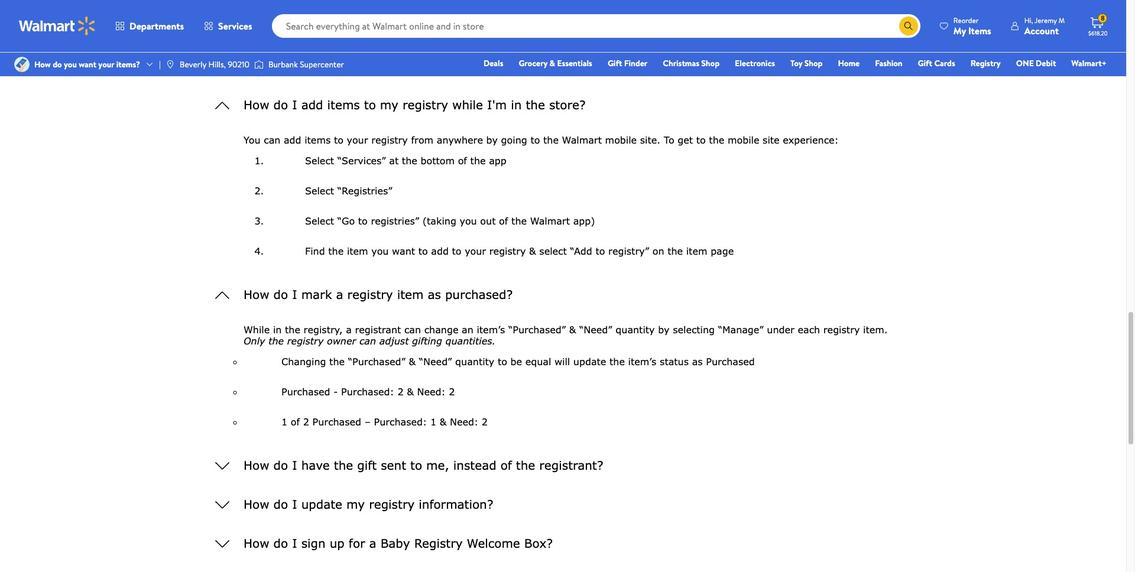 Task type: vqa. For each thing, say whether or not it's contained in the screenshot.
available to the bottom
no



Task type: describe. For each thing, give the bounding box(es) containing it.
fashion
[[876, 57, 903, 69]]

toy shop link
[[786, 57, 829, 70]]

reorder my items
[[954, 15, 992, 37]]

Search search field
[[272, 14, 921, 38]]

90210
[[228, 59, 250, 70]]

how
[[34, 59, 51, 70]]

hills,
[[209, 59, 226, 70]]

&
[[550, 57, 556, 69]]

8 $618.20
[[1089, 13, 1108, 37]]

christmas
[[663, 57, 700, 69]]

finder
[[625, 57, 648, 69]]

one
[[1017, 57, 1035, 69]]

cards
[[935, 57, 956, 69]]

gift for gift finder
[[608, 57, 623, 69]]

reorder
[[954, 15, 979, 25]]

registry link
[[966, 57, 1007, 70]]

essentials
[[558, 57, 593, 69]]

items?
[[116, 59, 140, 70]]

supercenter
[[300, 59, 344, 70]]

burbank
[[269, 59, 298, 70]]

gift cards link
[[913, 57, 961, 70]]

departments
[[130, 20, 184, 33]]

home link
[[833, 57, 866, 70]]

your
[[98, 59, 114, 70]]

you
[[64, 59, 77, 70]]

debit
[[1037, 57, 1057, 69]]

walmart+
[[1072, 57, 1107, 69]]

burbank supercenter
[[269, 59, 344, 70]]

grocery
[[519, 57, 548, 69]]

grocery & essentials link
[[514, 57, 598, 70]]

walmart+ link
[[1067, 57, 1113, 70]]

deals link
[[479, 57, 509, 70]]

home
[[839, 57, 860, 69]]

want
[[79, 59, 96, 70]]

 image for burbank
[[254, 59, 264, 70]]

christmas shop link
[[658, 57, 725, 70]]

$618.20
[[1089, 29, 1108, 37]]



Task type: locate. For each thing, give the bounding box(es) containing it.
fashion link
[[870, 57, 908, 70]]

one debit
[[1017, 57, 1057, 69]]

services button
[[194, 12, 262, 40]]

1 shop from the left
[[702, 57, 720, 69]]

1 gift from the left
[[608, 57, 623, 69]]

electronics
[[735, 57, 776, 69]]

deals
[[484, 57, 504, 69]]

shop right christmas
[[702, 57, 720, 69]]

christmas shop
[[663, 57, 720, 69]]

 image right 90210 at the top of page
[[254, 59, 264, 70]]

0 horizontal spatial gift
[[608, 57, 623, 69]]

gift cards
[[919, 57, 956, 69]]

|
[[159, 59, 161, 70]]

shop for toy shop
[[805, 57, 823, 69]]

walmart image
[[19, 17, 96, 35]]

 image left how
[[14, 57, 30, 72]]

shop right "toy"
[[805, 57, 823, 69]]

gift for gift cards
[[919, 57, 933, 69]]

gift left finder
[[608, 57, 623, 69]]

gift finder
[[608, 57, 648, 69]]

toy
[[791, 57, 803, 69]]

jeremy
[[1035, 15, 1058, 25]]

do
[[53, 59, 62, 70]]

 image
[[14, 57, 30, 72], [254, 59, 264, 70], [166, 60, 175, 69]]

gift
[[608, 57, 623, 69], [919, 57, 933, 69]]

2 horizontal spatial  image
[[254, 59, 264, 70]]

8
[[1102, 13, 1106, 23]]

account
[[1025, 24, 1060, 37]]

2 shop from the left
[[805, 57, 823, 69]]

grocery & essentials
[[519, 57, 593, 69]]

1 horizontal spatial  image
[[166, 60, 175, 69]]

0 horizontal spatial  image
[[14, 57, 30, 72]]

 image for beverly
[[166, 60, 175, 69]]

gift left cards
[[919, 57, 933, 69]]

m
[[1059, 15, 1065, 25]]

Walmart Site-Wide search field
[[272, 14, 921, 38]]

search icon image
[[904, 21, 914, 31]]

0 horizontal spatial shop
[[702, 57, 720, 69]]

beverly
[[180, 59, 207, 70]]

 image for how
[[14, 57, 30, 72]]

how do you want your items?
[[34, 59, 140, 70]]

2 gift from the left
[[919, 57, 933, 69]]

1 horizontal spatial gift
[[919, 57, 933, 69]]

electronics link
[[730, 57, 781, 70]]

hi, jeremy m account
[[1025, 15, 1065, 37]]

shop for christmas shop
[[702, 57, 720, 69]]

departments button
[[105, 12, 194, 40]]

gift inside "link"
[[919, 57, 933, 69]]

one debit link
[[1011, 57, 1062, 70]]

items
[[969, 24, 992, 37]]

hi,
[[1025, 15, 1034, 25]]

gift finder link
[[603, 57, 653, 70]]

registry
[[971, 57, 1001, 69]]

 image right |
[[166, 60, 175, 69]]

my
[[954, 24, 967, 37]]

1 horizontal spatial shop
[[805, 57, 823, 69]]

shop
[[702, 57, 720, 69], [805, 57, 823, 69]]

toy shop
[[791, 57, 823, 69]]

services
[[218, 20, 252, 33]]

beverly hills, 90210
[[180, 59, 250, 70]]



